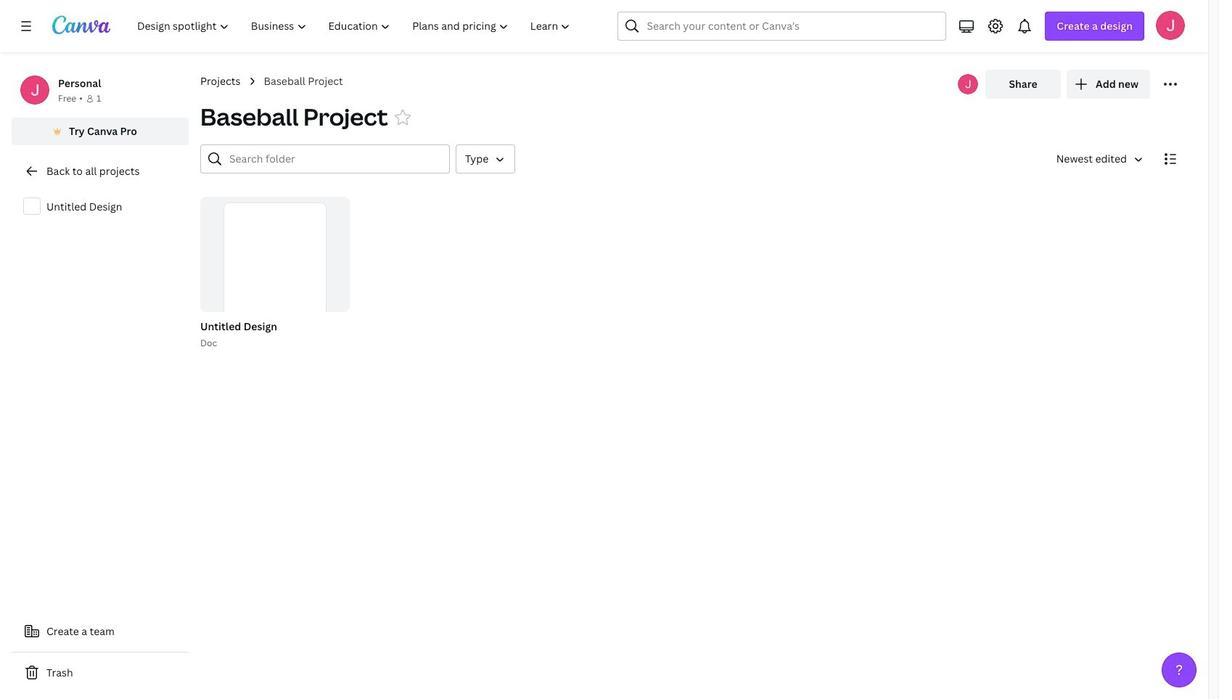Task type: vqa. For each thing, say whether or not it's contained in the screenshot.
the Sort by button
yes



Task type: describe. For each thing, give the bounding box(es) containing it.
Search folder search field
[[229, 145, 441, 173]]

top level navigation element
[[128, 12, 583, 41]]



Task type: locate. For each thing, give the bounding box(es) containing it.
2 group from the left
[[200, 197, 350, 349]]

1 group from the left
[[197, 197, 350, 350]]

None search field
[[618, 12, 947, 41]]

Search search field
[[647, 12, 918, 40]]

group
[[197, 197, 350, 350], [200, 197, 350, 349]]

james peterson image
[[1157, 11, 1186, 40]]

Sort by button
[[1045, 144, 1151, 174]]



